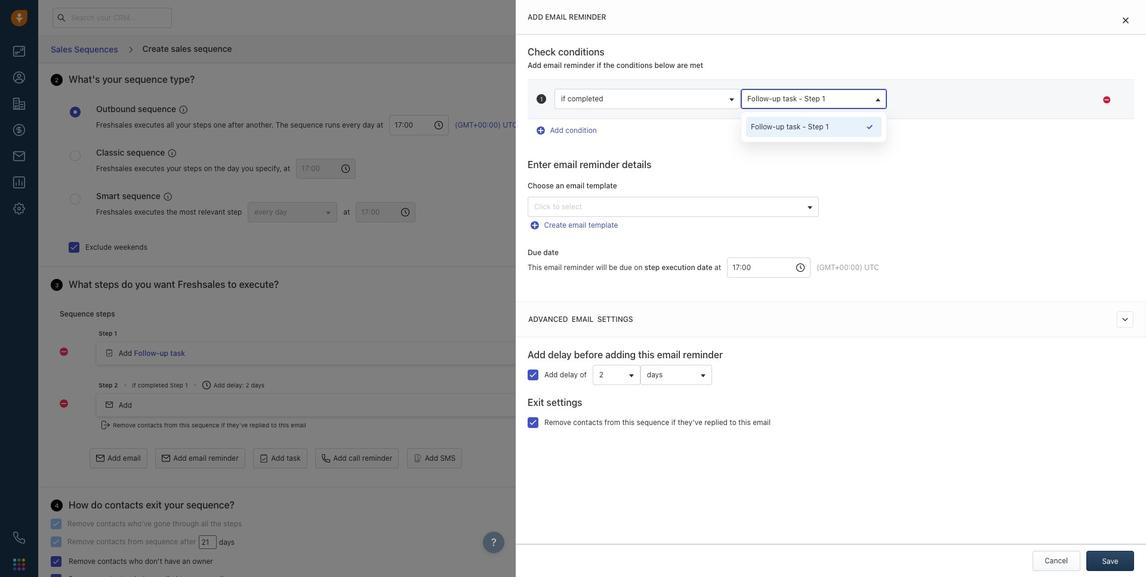 Task type: describe. For each thing, give the bounding box(es) containing it.
my daily email limits
[[882, 158, 950, 167]]

your right exit on the left bottom
[[164, 500, 184, 511]]

your down <span class=" ">sales reps can use this for weekly check-ins with leads and to run renewal campaigns e.g. renewing a contract</span> "image" at the top left of the page
[[167, 164, 181, 173]]

cancel
[[1045, 557, 1068, 566]]

crm.
[[895, 107, 913, 116]]

if completed
[[561, 94, 603, 103]]

sequence
[[60, 310, 94, 319]]

steps up "most"
[[183, 164, 202, 173]]

executes inside a sales sequence is a series of steps you can set up to nurture contacts in the crm. a step can be an email, task, call reminder, email reminder, or sms. once your steps are lined up, the crm executes them automatically for you.
[[1033, 117, 1064, 126]]

add delay before adding this email reminder
[[528, 350, 723, 360]]

smart
[[96, 191, 120, 201]]

sequences
[[74, 44, 118, 54]]

2 vertical spatial you
[[135, 279, 151, 290]]

sequence up add email reminder button
[[192, 422, 219, 429]]

exclude
[[85, 243, 112, 252]]

configure
[[908, 143, 940, 151]]

reminder inside check conditions add email reminder if the conditions below are met
[[564, 61, 595, 70]]

a inside a sales sequence is a series of steps you can set up to nurture contacts in the crm. a step can be an email, task, call reminder, email reminder, or sms. once your steps are lined up, the crm executes them automatically for you.
[[950, 96, 954, 105]]

execution
[[662, 263, 695, 272]]

specify,
[[256, 164, 282, 173]]

be inside a sales sequence is a series of steps you can set up to nurture contacts in the crm. a step can be an email, task, call reminder, email reminder, or sms. once your steps are lined up, the crm executes them automatically for you.
[[953, 107, 961, 116]]

follow- for follow-up task - step 1 list box
[[751, 122, 776, 131]]

click to select button
[[528, 197, 819, 218]]

sequence up type?
[[194, 43, 232, 54]]

sequence left <span class=" ">sales reps can use this for prospecting and account-based selling e.g. following up with event attendees</span> image
[[122, 191, 161, 201]]

advanced
[[528, 315, 568, 324]]

step inside option
[[808, 122, 824, 131]]

email inside check conditions add email reminder if the conditions below are met
[[544, 61, 562, 70]]

freshworks switcher image
[[13, 559, 25, 571]]

1 down sequence steps
[[114, 330, 117, 337]]

reminder up choose an email template
[[580, 160, 620, 170]]

0 vertical spatial day
[[363, 121, 375, 130]]

add inside check conditions add email reminder if the conditions below are met
[[528, 61, 542, 70]]

0 horizontal spatial remove contacts from this sequence if they've replied to this email
[[113, 422, 306, 429]]

click
[[534, 203, 551, 212]]

email
[[572, 315, 594, 324]]

every inside button
[[255, 208, 273, 216]]

sequence down lined
[[967, 143, 1000, 151]]

contacts up who've
[[105, 500, 143, 511]]

choose an email template
[[528, 182, 617, 191]]

to inside button
[[553, 203, 560, 212]]

who
[[129, 558, 143, 567]]

create email template link
[[531, 221, 618, 230]]

follow-up task - step 1 for the follow-up task - step 1 dropdown button
[[748, 94, 826, 103]]

of inside a sales sequence is a series of steps you can set up to nurture contacts in the crm. a step can be an email, task, call reminder, email reminder, or sms. once your steps are lined up, the crm executes them automatically for you.
[[979, 96, 985, 105]]

outbound sequence
[[96, 104, 176, 114]]

your right what's
[[102, 74, 122, 85]]

contacts down if completed step 1
[[137, 422, 162, 429]]

3
[[55, 282, 59, 289]]

1 inside option
[[826, 122, 829, 131]]

1 vertical spatial step
[[227, 208, 242, 217]]

if inside check conditions add email reminder if the conditions below are met
[[597, 61, 602, 70]]

1 down 'follow-up task' link
[[185, 382, 188, 389]]

check conditions add email reminder if the conditions below are met
[[528, 47, 703, 70]]

if inside button
[[561, 94, 566, 103]]

met
[[690, 61, 703, 70]]

check
[[528, 47, 556, 57]]

add condition link
[[537, 117, 597, 135]]

limits
[[932, 158, 950, 167]]

1 vertical spatial days
[[251, 382, 264, 389]]

condition
[[566, 126, 597, 135]]

delay for of
[[560, 371, 578, 380]]

contacts up remove contacts from sequence after
[[96, 520, 126, 529]]

up inside a sales sequence is a series of steps you can set up to nurture contacts in the crm. a step can be an email, task, call reminder, email reminder, or sms. once your steps are lined up, the crm executes them automatically for you.
[[1049, 96, 1057, 105]]

1 inside dropdown button
[[822, 94, 826, 103]]

exit
[[146, 500, 162, 511]]

what for what are sales sequences?
[[882, 76, 903, 86]]

0 horizontal spatial an
[[182, 558, 190, 567]]

due
[[528, 248, 542, 257]]

follow-up task - step 1 for follow-up task - step 1 list box
[[751, 122, 829, 131]]

0 horizontal spatial a
[[882, 96, 887, 105]]

0 vertical spatial on
[[204, 164, 212, 173]]

follow-up task link
[[134, 349, 185, 358]]

0 horizontal spatial utc
[[503, 121, 518, 130]]

add email reminder inside button
[[173, 454, 239, 463]]

0 horizontal spatial after
[[180, 538, 196, 547]]

completed for if completed
[[568, 94, 603, 103]]

a sales sequence is a series of steps you can set up to nurture contacts in the crm. a step can be an email, task, call reminder, email reminder, or sms. once your steps are lined up, the crm executes them automatically for you.
[[882, 96, 1132, 136]]

step down 'follow-up task' link
[[170, 382, 183, 389]]

have
[[164, 558, 180, 567]]

sms.
[[882, 117, 899, 126]]

2 reminder, from the left
[[1081, 107, 1113, 116]]

1 horizontal spatial do
[[121, 279, 133, 290]]

settings
[[547, 397, 582, 408]]

add task
[[271, 454, 301, 463]]

step down sequence steps
[[99, 330, 112, 337]]

every day
[[255, 208, 287, 216]]

follow-up task - step 1 list box
[[746, 117, 882, 137]]

advanced email settings
[[528, 315, 633, 324]]

before
[[574, 350, 603, 360]]

runs
[[325, 121, 340, 130]]

due
[[620, 263, 632, 272]]

0 horizontal spatial they've
[[227, 422, 248, 429]]

who've
[[128, 520, 152, 529]]

sequence inside dialog
[[637, 418, 670, 427]]

2 button
[[593, 365, 641, 386]]

if completed step 1
[[132, 382, 188, 389]]

- for follow-up task - step 1 list box
[[803, 122, 806, 131]]

steps down sequence?
[[224, 520, 242, 529]]

your down <span class=" ">sales reps can use this for traditional drip campaigns e.g. reengaging with cold prospects</span> icon
[[176, 121, 191, 130]]

how do contacts exit your sequence?
[[69, 500, 234, 511]]

up inside dropdown button
[[772, 94, 781, 103]]

through
[[173, 520, 199, 529]]

enter
[[528, 160, 551, 170]]

(gmt+00:00) utc inside dialog
[[817, 263, 879, 272]]

what steps do you want freshsales to execute?
[[69, 279, 279, 290]]

0 vertical spatial (gmt+00:00)
[[455, 121, 501, 130]]

delay for before
[[548, 350, 572, 360]]

2 vertical spatial follow-
[[134, 349, 160, 358]]

step 1
[[99, 330, 117, 337]]

want
[[154, 279, 175, 290]]

0 horizontal spatial all
[[167, 121, 174, 130]]

at right every day button
[[344, 208, 350, 217]]

1 vertical spatial conditions
[[617, 61, 653, 70]]

freshsales right want
[[178, 279, 225, 290]]

every day button
[[248, 202, 338, 222]]

0 horizontal spatial days
[[219, 539, 235, 548]]

this email reminder will be due on step execution date at
[[528, 263, 721, 272]]

adding
[[606, 350, 636, 360]]

steps left one
[[193, 121, 212, 130]]

completed for if completed step 1
[[138, 382, 168, 389]]

don't
[[145, 558, 162, 567]]

execute?
[[239, 279, 279, 290]]

freshsales executes your steps on the day you specify, at
[[96, 164, 290, 173]]

is
[[943, 96, 948, 105]]

0 vertical spatial can
[[1022, 96, 1034, 105]]

reminder up check conditions add email reminder if the conditions below are met
[[569, 13, 606, 21]]

the up sms.
[[882, 107, 893, 116]]

sales up type?
[[171, 43, 191, 54]]

sequence steps
[[60, 310, 115, 319]]

if down 'days' button
[[672, 418, 676, 427]]

from inside dialog
[[605, 418, 620, 427]]

create for create email template
[[544, 221, 567, 230]]

you inside a sales sequence is a series of steps you can set up to nurture contacts in the crm. a step can be an email, task, call reminder, email reminder, or sms. once your steps are lined up, the crm executes them automatically for you.
[[1008, 96, 1020, 105]]

step inside dropdown button
[[805, 94, 820, 103]]

email inside 'button'
[[123, 454, 141, 463]]

create for create sales sequence
[[142, 43, 169, 54]]

the left "most"
[[167, 208, 177, 217]]

1 horizontal spatial on
[[634, 263, 643, 272]]

classic
[[96, 147, 124, 158]]

my daily email limits link
[[882, 158, 950, 167]]

up up if completed step 1
[[160, 349, 168, 358]]

1 vertical spatial of
[[580, 371, 587, 380]]

sequence up "outbound sequence"
[[124, 74, 168, 85]]

sequence left <span class=" ">sales reps can use this for weekly check-ins with leads and to run renewal campaigns e.g. renewing a contract</span> "image" at the top left of the page
[[127, 147, 165, 158]]

add call reminder
[[333, 454, 392, 463]]

if up add email reminder button
[[221, 422, 225, 429]]

reminder up 'days' button
[[683, 350, 723, 360]]

choose
[[528, 182, 554, 191]]

what's your sequence type?
[[69, 74, 195, 85]]

below
[[655, 61, 675, 70]]

step inside dialog
[[645, 263, 660, 272]]

minus filled image
[[1104, 96, 1111, 105]]

1 horizontal spatial (gmt+00:00)
[[817, 263, 863, 272]]

email inside button
[[189, 454, 207, 463]]

2 left what's
[[55, 76, 59, 84]]

4
[[55, 503, 59, 510]]

sequence?
[[186, 500, 234, 511]]

phone element
[[7, 527, 31, 551]]

due date
[[528, 248, 559, 257]]

sequences?
[[942, 76, 989, 86]]

:
[[242, 382, 244, 389]]

sales up limits
[[948, 143, 965, 151]]

0 vertical spatial conditions
[[558, 47, 605, 57]]

utc inside dialog
[[865, 263, 879, 272]]

steps down is
[[938, 117, 957, 126]]

sequence down gone
[[145, 538, 178, 547]]

the down sequence?
[[211, 520, 222, 529]]

most
[[179, 208, 196, 217]]

sales left sequences?
[[920, 76, 940, 86]]

the
[[276, 121, 289, 130]]

step down step 1
[[99, 382, 112, 389]]

1 horizontal spatial from
[[164, 422, 178, 429]]

1 vertical spatial you
[[241, 164, 254, 173]]

daily
[[894, 158, 910, 167]]

1 vertical spatial are
[[905, 76, 918, 86]]

days inside button
[[647, 371, 663, 380]]

contacts inside dialog
[[573, 418, 603, 427]]

0 horizontal spatial can
[[939, 107, 951, 116]]

at right execution
[[715, 263, 721, 272]]

add sms button
[[407, 449, 462, 469]]

reminder left will
[[564, 263, 594, 272]]

executes for smart sequence
[[134, 208, 165, 217]]

step 2
[[99, 382, 118, 389]]

the down one
[[214, 164, 225, 173]]

executes for classic sequence
[[134, 164, 165, 173]]

this
[[528, 263, 542, 272]]

1 horizontal spatial an
[[556, 182, 564, 191]]

type?
[[170, 74, 195, 85]]

are inside a sales sequence is a series of steps you can set up to nurture contacts in the crm. a step can be an email, task, call reminder, email reminder, or sms. once your steps are lined up, the crm executes them automatically for you.
[[959, 117, 969, 126]]

task inside dropdown button
[[783, 94, 797, 103]]

settings
[[598, 315, 633, 324]]

(gmt+00:00) utc link
[[455, 120, 518, 130]]



Task type: locate. For each thing, give the bounding box(es) containing it.
call inside a sales sequence is a series of steps you can set up to nurture contacts in the crm. a step can be an email, task, call reminder, email reminder, or sms. once your steps are lined up, the crm executes them automatically for you.
[[1014, 107, 1025, 116]]

contacts inside a sales sequence is a series of steps you can set up to nurture contacts in the crm. a step can be an email, task, call reminder, email reminder, or sms. once your steps are lined up, the crm executes them automatically for you.
[[1095, 96, 1124, 105]]

sequence inside a sales sequence is a series of steps you can set up to nurture contacts in the crm. a step can be an email, task, call reminder, email reminder, or sms. once your steps are lined up, the crm executes them automatically for you.
[[908, 96, 941, 105]]

0 horizontal spatial date
[[544, 248, 559, 257]]

be inside dialog
[[609, 263, 618, 272]]

template up will
[[589, 221, 618, 230]]

freshsales for outbound
[[96, 121, 132, 130]]

reminder, up automatically
[[1081, 107, 1113, 116]]

1 horizontal spatial step
[[645, 263, 660, 272]]

2 horizontal spatial day
[[363, 121, 375, 130]]

0 vertical spatial template
[[587, 182, 617, 191]]

create up what's your sequence type?
[[142, 43, 169, 54]]

gone
[[154, 520, 171, 529]]

add inside button
[[271, 454, 285, 463]]

close image
[[1123, 17, 1129, 24]]

2 horizontal spatial you
[[1008, 96, 1020, 105]]

1 up follow-up task - step 1 option
[[822, 94, 826, 103]]

add email reminder button
[[155, 449, 245, 469]]

add follow-up task
[[119, 349, 185, 358]]

conditions right check
[[558, 47, 605, 57]]

1 horizontal spatial completed
[[568, 94, 603, 103]]

sms
[[440, 454, 456, 463]]

delay
[[548, 350, 572, 360], [560, 371, 578, 380], [227, 382, 242, 389]]

all right through
[[201, 520, 209, 529]]

weekends
[[114, 243, 147, 252]]

0 horizontal spatial from
[[128, 538, 143, 547]]

completed inside button
[[568, 94, 603, 103]]

from down 2 button at the bottom
[[605, 418, 620, 427]]

follow-up task - step 1 inside option
[[751, 122, 829, 131]]

<span class=" ">sales reps can use this for prospecting and account-based selling e.g. following up with event attendees</span> image
[[164, 193, 172, 201]]

0 vertical spatial create
[[142, 43, 169, 54]]

0 horizontal spatial (gmt+00:00) utc
[[455, 121, 518, 130]]

a up sms.
[[882, 96, 887, 105]]

create sales sequence
[[142, 43, 232, 54]]

- up follow-up task - step 1 option
[[799, 94, 803, 103]]

what right the 3
[[69, 279, 92, 290]]

remove contacts from this sequence if they've replied to this email up add email reminder button
[[113, 422, 306, 429]]

the up if completed button
[[603, 61, 615, 70]]

freshsales down outbound
[[96, 121, 132, 130]]

your inside a sales sequence is a series of steps you can set up to nurture contacts in the crm. a step can be an email, task, call reminder, email reminder, or sms. once your steps are lined up, the crm executes them automatically for you.
[[921, 117, 936, 126]]

add email reminder up sequence?
[[173, 454, 239, 463]]

0 horizontal spatial a
[[942, 143, 946, 151]]

reminder up if completed
[[564, 61, 595, 70]]

1 vertical spatial every
[[255, 208, 273, 216]]

do
[[121, 279, 133, 290], [91, 500, 102, 511]]

up up follow-up task - step 1 option
[[772, 94, 781, 103]]

an
[[963, 107, 971, 116], [556, 182, 564, 191], [182, 558, 190, 567]]

be down series
[[953, 107, 961, 116]]

sequence left is
[[908, 96, 941, 105]]

they've
[[678, 418, 703, 427], [227, 422, 248, 429]]

date right due
[[544, 248, 559, 257]]

your
[[102, 74, 122, 85], [921, 117, 936, 126], [176, 121, 191, 130], [167, 164, 181, 173], [164, 500, 184, 511]]

follow- inside option
[[751, 122, 776, 131]]

classic sequence
[[96, 147, 165, 158]]

dialog
[[516, 0, 1146, 578]]

all up <span class=" ">sales reps can use this for weekly check-ins with leads and to run renewal campaigns e.g. renewing a contract</span> "image" at the top left of the page
[[167, 121, 174, 130]]

- inside the follow-up task - step 1 dropdown button
[[799, 94, 803, 103]]

step up follow-up task - step 1 option
[[805, 94, 820, 103]]

1 horizontal spatial date
[[697, 263, 713, 272]]

follow-up task - step 1 down the follow-up task - step 1 dropdown button
[[751, 122, 829, 131]]

1 horizontal spatial remove contacts from this sequence if they've replied to this email
[[545, 418, 771, 427]]

1 horizontal spatial (gmt+00:00) utc
[[817, 263, 879, 272]]

follow-up task - step 1 inside dropdown button
[[748, 94, 826, 103]]

task inside option
[[787, 122, 801, 131]]

sales sequences link
[[50, 40, 119, 59]]

freshsales for classic
[[96, 164, 132, 173]]

none text field inside dialog
[[727, 258, 811, 278]]

freshsales down smart
[[96, 208, 132, 217]]

0 horizontal spatial what
[[69, 279, 92, 290]]

how for how do contacts exit your sequence?
[[69, 500, 89, 511]]

what's
[[69, 74, 100, 85]]

sales inside a sales sequence is a series of steps you can set up to nurture contacts in the crm. a step can be an email, task, call reminder, email reminder, or sms. once your steps are lined up, the crm executes them automatically for you.
[[889, 96, 906, 105]]

can
[[1022, 96, 1034, 105], [939, 107, 951, 116]]

1 horizontal spatial a
[[915, 107, 920, 116]]

to
[[1059, 96, 1066, 105], [899, 143, 906, 151], [553, 203, 560, 212], [228, 279, 237, 290], [730, 418, 737, 427], [271, 422, 277, 429]]

days button
[[641, 365, 712, 386]]

follow- for the follow-up task - step 1 dropdown button
[[748, 94, 772, 103]]

every down specify,
[[255, 208, 273, 216]]

once
[[901, 117, 919, 126]]

0 vertical spatial every
[[342, 121, 361, 130]]

be
[[953, 107, 961, 116], [609, 263, 618, 272]]

phone image
[[13, 533, 25, 545]]

are left met
[[677, 61, 688, 70]]

to inside a sales sequence is a series of steps you can set up to nurture contacts in the crm. a step can be an email, task, call reminder, email reminder, or sms. once your steps are lined up, the crm executes them automatically for you.
[[1059, 96, 1066, 105]]

executes down set
[[1033, 117, 1064, 126]]

exit
[[528, 397, 544, 408]]

if up add condition link
[[561, 94, 566, 103]]

1 vertical spatial completed
[[138, 382, 168, 389]]

are up crm.
[[905, 76, 918, 86]]

from down who've
[[128, 538, 143, 547]]

remove inside dialog
[[545, 418, 571, 427]]

- inside follow-up task - step 1 option
[[803, 122, 806, 131]]

date right execution
[[697, 263, 713, 272]]

0 vertical spatial be
[[953, 107, 961, 116]]

of down before
[[580, 371, 587, 380]]

2 inside 2 button
[[599, 371, 604, 380]]

add delay of
[[545, 371, 587, 380]]

0 vertical spatial all
[[167, 121, 174, 130]]

a
[[950, 96, 954, 105], [942, 143, 946, 151]]

0 horizontal spatial on
[[204, 164, 212, 173]]

my
[[882, 158, 892, 167]]

1 vertical spatial -
[[803, 122, 806, 131]]

1 down the follow-up task - step 1 dropdown button
[[826, 122, 829, 131]]

0 vertical spatial delay
[[548, 350, 572, 360]]

None text field
[[727, 258, 811, 278]]

1 vertical spatial what
[[69, 279, 92, 290]]

2 vertical spatial step
[[645, 263, 660, 272]]

are inside check conditions add email reminder if the conditions below are met
[[677, 61, 688, 70]]

email,
[[973, 107, 993, 116]]

how to configure a sales sequence
[[882, 143, 1000, 151]]

at right runs
[[377, 121, 383, 130]]

1 horizontal spatial day
[[275, 208, 287, 216]]

remove contacts from this sequence if they've replied to this email
[[545, 418, 771, 427], [113, 422, 306, 429]]

1 vertical spatial utc
[[865, 263, 879, 272]]

conditions
[[558, 47, 605, 57], [617, 61, 653, 70]]

0 horizontal spatial be
[[609, 263, 618, 272]]

0 vertical spatial a
[[950, 96, 954, 105]]

1 vertical spatial follow-up task - step 1
[[751, 122, 829, 131]]

0 vertical spatial (gmt+00:00) utc
[[455, 121, 518, 130]]

add call reminder button
[[315, 449, 399, 469]]

2 vertical spatial an
[[182, 558, 190, 567]]

executes down classic sequence
[[134, 164, 165, 173]]

freshsales for smart
[[96, 208, 132, 217]]

0 vertical spatial add email reminder
[[528, 13, 606, 21]]

up
[[772, 94, 781, 103], [1049, 96, 1057, 105], [776, 122, 785, 131], [160, 349, 168, 358]]

what for what steps do you want freshsales to execute?
[[69, 279, 92, 290]]

one
[[214, 121, 226, 130]]

if up if completed
[[597, 61, 602, 70]]

sequence left <span class=" ">sales reps can use this for traditional drip campaigns e.g. reengaging with cold prospects</span> icon
[[138, 104, 176, 114]]

1 horizontal spatial replied
[[705, 418, 728, 427]]

a right is
[[950, 96, 954, 105]]

1 vertical spatial an
[[556, 182, 564, 191]]

of up email,
[[979, 96, 985, 105]]

task inside button
[[287, 454, 301, 463]]

0 horizontal spatial (gmt+00:00)
[[455, 121, 501, 130]]

2 horizontal spatial from
[[605, 418, 620, 427]]

1 vertical spatial after
[[180, 538, 196, 547]]

1 vertical spatial add email reminder
[[173, 454, 239, 463]]

0 vertical spatial step
[[922, 107, 937, 116]]

remove contacts who've gone through all the steps
[[67, 520, 242, 529]]

lined
[[971, 117, 988, 126]]

template
[[587, 182, 617, 191], [589, 221, 618, 230]]

outbound
[[96, 104, 136, 114]]

add email button
[[90, 449, 147, 469]]

0 vertical spatial you
[[1008, 96, 1020, 105]]

delay for :
[[227, 382, 242, 389]]

day down specify,
[[275, 208, 287, 216]]

1 horizontal spatial add email reminder
[[528, 13, 606, 21]]

1 vertical spatial do
[[91, 500, 102, 511]]

they've down add delay : 2 days at the bottom left of the page
[[227, 422, 248, 429]]

you left specify,
[[241, 164, 254, 173]]

this
[[638, 350, 655, 360], [622, 418, 635, 427], [739, 418, 751, 427], [179, 422, 190, 429], [279, 422, 289, 429]]

add email reminder inside dialog
[[528, 13, 606, 21]]

day inside button
[[275, 208, 287, 216]]

0 horizontal spatial step
[[227, 208, 242, 217]]

- for the follow-up task - step 1 dropdown button
[[799, 94, 803, 103]]

2 vertical spatial day
[[275, 208, 287, 216]]

1 horizontal spatial you
[[241, 164, 254, 173]]

1 horizontal spatial can
[[1022, 96, 1034, 105]]

for
[[882, 127, 891, 136]]

0 horizontal spatial every
[[255, 208, 273, 216]]

contacts up remove contacts who don't have an owner
[[96, 538, 126, 547]]

up inside option
[[776, 122, 785, 131]]

remove contacts from this sequence if they've replied to this email inside dialog
[[545, 418, 771, 427]]

0 horizontal spatial call
[[349, 454, 360, 463]]

0 vertical spatial utc
[[503, 121, 518, 130]]

steps up sequence steps
[[95, 279, 119, 290]]

follow-up task - step 1 option
[[746, 117, 882, 137]]

days right :
[[251, 382, 264, 389]]

1 vertical spatial a
[[915, 107, 920, 116]]

Search your CRM... text field
[[53, 7, 172, 28]]

how right 4
[[69, 500, 89, 511]]

save
[[1103, 558, 1119, 567]]

email inside a sales sequence is a series of steps you can set up to nurture contacts in the crm. a step can be an email, task, call reminder, email reminder, or sms. once your steps are lined up, the crm executes them automatically for you.
[[1061, 107, 1079, 116]]

1 vertical spatial a
[[942, 143, 946, 151]]

reminder up sequence?
[[209, 454, 239, 463]]

<span class=" ">sales reps can use this for traditional drip campaigns e.g. reengaging with cold prospects</span> image
[[179, 106, 188, 114]]

on
[[204, 164, 212, 173], [634, 263, 643, 272]]

executes down <span class=" ">sales reps can use this for prospecting and account-based selling e.g. following up with event attendees</span> image
[[134, 208, 165, 217]]

set
[[1036, 96, 1047, 105]]

create email template
[[544, 221, 618, 230]]

1 horizontal spatial days
[[251, 382, 264, 389]]

smart sequence
[[96, 191, 161, 201]]

can left set
[[1022, 96, 1034, 105]]

contacts left who
[[98, 558, 127, 567]]

dialog containing check conditions
[[516, 0, 1146, 578]]

the inside check conditions add email reminder if the conditions below are met
[[603, 61, 615, 70]]

1 vertical spatial date
[[697, 263, 713, 272]]

1 vertical spatial day
[[227, 164, 239, 173]]

do left want
[[121, 279, 133, 290]]

at right specify,
[[284, 164, 290, 173]]

step inside a sales sequence is a series of steps you can set up to nurture contacts in the crm. a step can be an email, task, call reminder, email reminder, or sms. once your steps are lined up, the crm executes them automatically for you.
[[922, 107, 937, 116]]

after right one
[[228, 121, 244, 130]]

1 vertical spatial (gmt+00:00) utc
[[817, 263, 879, 272]]

executes
[[1033, 117, 1064, 126], [134, 121, 165, 130], [134, 164, 165, 173], [134, 208, 165, 217]]

follow-up task - step 1 button
[[741, 89, 887, 109]]

after down through
[[180, 538, 196, 547]]

a up once
[[915, 107, 920, 116]]

0 vertical spatial what
[[882, 76, 903, 86]]

an down series
[[963, 107, 971, 116]]

1 horizontal spatial how
[[882, 143, 897, 151]]

or
[[1115, 107, 1122, 116]]

(gmt+00:00) utc
[[455, 121, 518, 130], [817, 263, 879, 272]]

0 vertical spatial call
[[1014, 107, 1025, 116]]

1 vertical spatial template
[[589, 221, 618, 230]]

follow- inside dropdown button
[[748, 94, 772, 103]]

what up crm.
[[882, 76, 903, 86]]

another.
[[246, 121, 274, 130]]

add email
[[107, 454, 141, 463]]

1 vertical spatial can
[[939, 107, 951, 116]]

days
[[647, 371, 663, 380], [251, 382, 264, 389], [219, 539, 235, 548]]

0 vertical spatial date
[[544, 248, 559, 257]]

owner
[[192, 558, 213, 567]]

they've inside dialog
[[678, 418, 703, 427]]

if right step 2
[[132, 382, 136, 389]]

0 horizontal spatial replied
[[250, 422, 269, 429]]

1 vertical spatial all
[[201, 520, 209, 529]]

sales sequences
[[51, 44, 118, 54]]

you left want
[[135, 279, 151, 290]]

add delay : 2 days
[[214, 382, 264, 389]]

call inside button
[[349, 454, 360, 463]]

a
[[882, 96, 887, 105], [915, 107, 920, 116]]

reminder left add sms button on the bottom left of page
[[362, 454, 392, 463]]

0 horizontal spatial reminder,
[[1027, 107, 1059, 116]]

2 right :
[[246, 382, 249, 389]]

steps
[[987, 96, 1006, 105], [938, 117, 957, 126], [193, 121, 212, 130], [183, 164, 202, 173], [95, 279, 119, 290], [96, 310, 115, 319], [224, 520, 242, 529]]

2 vertical spatial days
[[219, 539, 235, 548]]

relevant
[[198, 208, 225, 217]]

freshsales executes the most relevant step
[[96, 208, 242, 217]]

0 horizontal spatial add email reminder
[[173, 454, 239, 463]]

freshsales executes all your steps one after another. the sequence runs every day at
[[96, 121, 383, 130]]

utc
[[503, 121, 518, 130], [865, 263, 879, 272]]

the down task,
[[1002, 117, 1013, 126]]

1 reminder, from the left
[[1027, 107, 1059, 116]]

add inside 'button'
[[107, 454, 121, 463]]

1 horizontal spatial they've
[[678, 418, 703, 427]]

date
[[544, 248, 559, 257], [697, 263, 713, 272]]

sequence
[[194, 43, 232, 54], [124, 74, 168, 85], [908, 96, 941, 105], [138, 104, 176, 114], [291, 121, 323, 130], [967, 143, 1000, 151], [127, 147, 165, 158], [122, 191, 161, 201], [637, 418, 670, 427], [192, 422, 219, 429], [145, 538, 178, 547]]

steps up task,
[[987, 96, 1006, 105]]

an inside a sales sequence is a series of steps you can set up to nurture contacts in the crm. a step can be an email, task, call reminder, email reminder, or sms. once your steps are lined up, the crm executes them automatically for you.
[[963, 107, 971, 116]]

steps up step 1
[[96, 310, 115, 319]]

sequence right the on the left top of page
[[291, 121, 323, 130]]

task,
[[995, 107, 1012, 116]]

0 vertical spatial of
[[979, 96, 985, 105]]

in
[[1126, 96, 1132, 105]]

reminder,
[[1027, 107, 1059, 116], [1081, 107, 1113, 116]]

1 horizontal spatial every
[[342, 121, 361, 130]]

an right choose
[[556, 182, 564, 191]]

1 vertical spatial follow-
[[751, 122, 776, 131]]

add sms
[[425, 454, 456, 463]]

reminder, down set
[[1027, 107, 1059, 116]]

how for how to configure a sales sequence
[[882, 143, 897, 151]]

0 vertical spatial are
[[677, 61, 688, 70]]

1 horizontal spatial after
[[228, 121, 244, 130]]

your right once
[[921, 117, 936, 126]]

select
[[562, 203, 582, 212]]

from down if completed step 1
[[164, 422, 178, 429]]

- down the follow-up task - step 1 dropdown button
[[803, 122, 806, 131]]

completed up condition
[[568, 94, 603, 103]]

if
[[597, 61, 602, 70], [561, 94, 566, 103], [132, 382, 136, 389], [672, 418, 676, 427], [221, 422, 225, 429]]

automatically
[[1085, 117, 1130, 126]]

they've down 'days' button
[[678, 418, 703, 427]]

1 horizontal spatial what
[[882, 76, 903, 86]]

freshsales down "classic"
[[96, 164, 132, 173]]

click to select
[[534, 203, 582, 212]]

2 down before
[[599, 371, 604, 380]]

0 vertical spatial an
[[963, 107, 971, 116]]

0 horizontal spatial completed
[[138, 382, 168, 389]]

0 horizontal spatial are
[[677, 61, 688, 70]]

<span class=" ">sales reps can use this for weekly check-ins with leads and to run renewal campaigns e.g. renewing a contract</span> image
[[168, 149, 176, 157]]

1 horizontal spatial are
[[905, 76, 918, 86]]

0 horizontal spatial of
[[580, 371, 587, 380]]

0 vertical spatial do
[[121, 279, 133, 290]]

series
[[956, 96, 977, 105]]

0 horizontal spatial create
[[142, 43, 169, 54]]

0 vertical spatial follow-
[[748, 94, 772, 103]]

2 left if completed step 1
[[114, 382, 118, 389]]

1 horizontal spatial be
[[953, 107, 961, 116]]

enter email reminder details
[[528, 160, 652, 170]]

up,
[[990, 117, 1000, 126]]

executes for outbound sequence
[[134, 121, 165, 130]]

task
[[783, 94, 797, 103], [787, 122, 801, 131], [170, 349, 185, 358], [287, 454, 301, 463]]

2 horizontal spatial are
[[959, 117, 969, 126]]

1 vertical spatial be
[[609, 263, 618, 272]]

0 horizontal spatial conditions
[[558, 47, 605, 57]]

contacts down settings
[[573, 418, 603, 427]]

None text field
[[199, 536, 217, 550]]

1 horizontal spatial conditions
[[617, 61, 653, 70]]

completed down the add follow-up task
[[138, 382, 168, 389]]

be right will
[[609, 263, 618, 272]]

sequence down 'days' button
[[637, 418, 670, 427]]

replied
[[705, 418, 728, 427], [250, 422, 269, 429]]

every right runs
[[342, 121, 361, 130]]



Task type: vqa. For each thing, say whether or not it's contained in the screenshot.
TASK within button
yes



